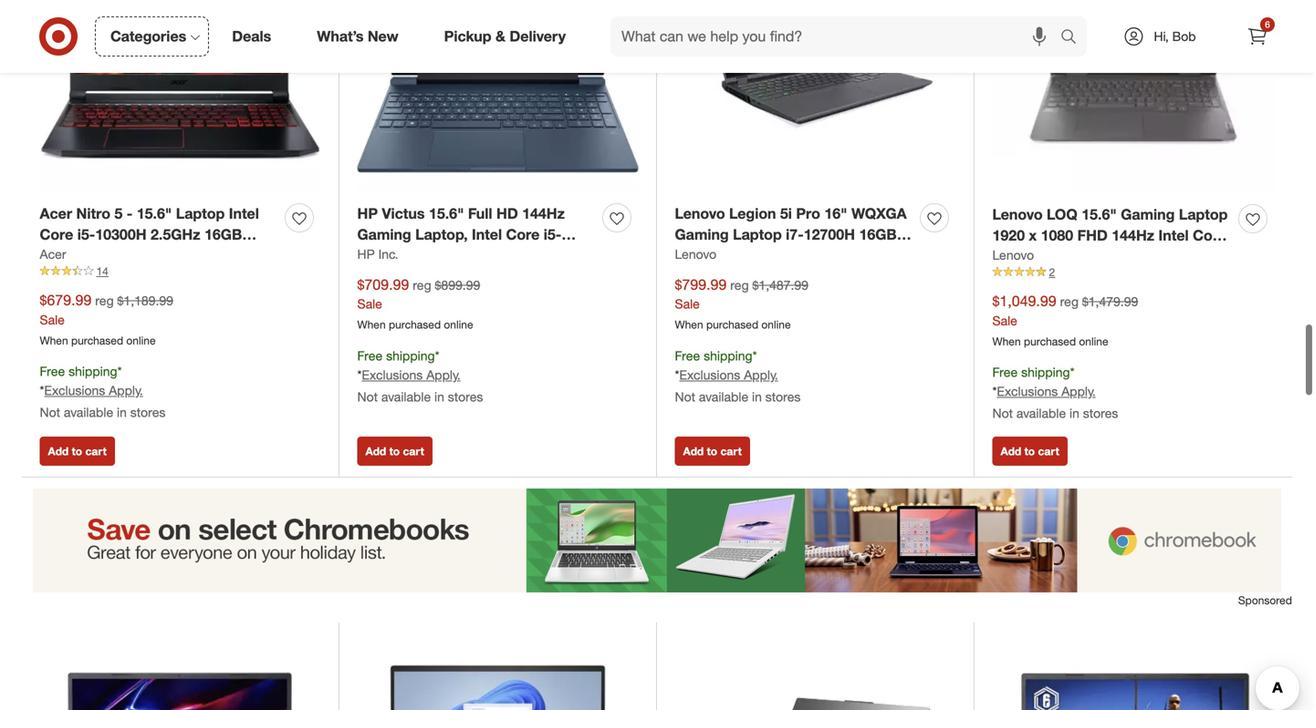 Task type: vqa. For each thing, say whether or not it's contained in the screenshot.
6
yes



Task type: describe. For each thing, give the bounding box(es) containing it.
exclusions apply. button for $709.99
[[362, 366, 461, 384]]

delivery
[[510, 27, 566, 45]]

in for $679.99
[[117, 405, 127, 421]]

not for $679.99
[[40, 405, 60, 421]]

14
[[96, 264, 108, 278]]

512gb
[[78, 247, 123, 264]]

lenovo link for $1,049.99
[[992, 246, 1034, 264]]

pickup & delivery link
[[429, 16, 589, 57]]

$1,049.99
[[992, 292, 1056, 310]]

$1,189.99
[[117, 293, 173, 309]]

online for $799.99
[[761, 318, 791, 332]]

2 link
[[992, 264, 1274, 280]]

nitro
[[76, 205, 110, 223]]

add to cart for $799.99
[[683, 445, 742, 459]]

search button
[[1052, 16, 1096, 60]]

16gb
[[204, 226, 242, 244]]

what's
[[317, 27, 364, 45]]

apply. for $799.99
[[744, 367, 778, 383]]

when for $1,049.99
[[992, 335, 1021, 348]]

categories
[[110, 27, 186, 45]]

available for $709.99
[[381, 389, 431, 405]]

$1,487.99
[[752, 277, 808, 293]]

exclusions for $1,049.99
[[997, 384, 1058, 400]]

cart for $1,049.99
[[1038, 445, 1059, 459]]

shipping for $709.99
[[386, 348, 435, 364]]

add to cart button for $679.99
[[40, 437, 115, 466]]

intel
[[229, 205, 259, 223]]

exclusions apply. button for $799.99
[[679, 366, 778, 384]]

exclusions apply. button for $679.99
[[44, 382, 143, 400]]

hi, bob
[[1154, 28, 1196, 44]]

to for $679.99
[[72, 445, 82, 459]]

$1,479.99
[[1082, 294, 1138, 310]]

lenovo link for $799.99
[[675, 245, 717, 264]]

15.6"
[[137, 205, 172, 223]]

free for $679.99
[[40, 364, 65, 380]]

available for $1,049.99
[[1017, 406, 1066, 422]]

purchased for $1,049.99
[[1024, 335, 1076, 348]]

add to cart for $1,049.99
[[1001, 445, 1059, 459]]

to for $709.99
[[389, 445, 400, 459]]

available for $679.99
[[64, 405, 113, 421]]

not for $709.99
[[357, 389, 378, 405]]

shipping for $1,049.99
[[1021, 365, 1070, 381]]

$799.99 reg $1,487.99 sale when purchased online
[[675, 276, 808, 332]]

advertisement region
[[22, 489, 1292, 593]]

add for $709.99
[[365, 445, 386, 459]]

What can we help you find? suggestions appear below search field
[[611, 16, 1065, 57]]

0 vertical spatial -
[[127, 205, 133, 223]]

available for $799.99
[[699, 389, 748, 405]]

2
[[1049, 265, 1055, 279]]

online for $679.99
[[126, 334, 156, 347]]

add to cart button for $1,049.99
[[992, 437, 1068, 466]]

sale for $709.99
[[357, 296, 382, 312]]

acer for acer
[[40, 246, 66, 262]]

in for $799.99
[[752, 389, 762, 405]]

$709.99 reg $899.99 sale when purchased online
[[357, 276, 480, 332]]

apply. for $679.99
[[109, 383, 143, 399]]

hp inc. link
[[357, 245, 398, 264]]

acer for acer nitro 5 - 15.6" laptop intel core i5-10300h 2.5ghz 16gb ram 512gb ssd w10h - manufacturer refurbished
[[40, 205, 72, 223]]

free shipping * * exclusions apply. not available in stores for $679.99
[[40, 364, 166, 421]]

inc.
[[378, 246, 398, 262]]

10300h
[[95, 226, 147, 244]]

to for $1,049.99
[[1024, 445, 1035, 459]]

stores for $799.99
[[765, 389, 801, 405]]

refurbished
[[137, 268, 222, 285]]

add for $1,049.99
[[1001, 445, 1021, 459]]

reg for $799.99
[[730, 277, 749, 293]]

6 link
[[1237, 16, 1278, 57]]

apply. for $709.99
[[426, 367, 461, 383]]

cart for $799.99
[[720, 445, 742, 459]]

search
[[1052, 29, 1096, 47]]

when for $799.99
[[675, 318, 703, 332]]

add to cart for $709.99
[[365, 445, 424, 459]]



Task type: locate. For each thing, give the bounding box(es) containing it.
reg right the $799.99
[[730, 277, 749, 293]]

ram
[[40, 247, 73, 264]]

exclusions for $799.99
[[679, 367, 740, 383]]

add for $679.99
[[48, 445, 69, 459]]

lenovo up $1,049.99
[[992, 247, 1034, 263]]

2 to from the left
[[389, 445, 400, 459]]

purchased down the $799.99
[[706, 318, 758, 332]]

hi,
[[1154, 28, 1169, 44]]

lenovo
[[675, 246, 717, 262], [992, 247, 1034, 263]]

lenovo for $1,049.99
[[992, 247, 1034, 263]]

cart
[[85, 445, 107, 459], [403, 445, 424, 459], [720, 445, 742, 459], [1038, 445, 1059, 459]]

free shipping * * exclusions apply. not available in stores down $679.99 reg $1,189.99 sale when purchased online
[[40, 364, 166, 421]]

1 horizontal spatial lenovo
[[992, 247, 1034, 263]]

online
[[444, 318, 473, 332], [761, 318, 791, 332], [126, 334, 156, 347], [1079, 335, 1108, 348]]

sale inside $709.99 reg $899.99 sale when purchased online
[[357, 296, 382, 312]]

apply. down $799.99 reg $1,487.99 sale when purchased online
[[744, 367, 778, 383]]

cart for $709.99
[[403, 445, 424, 459]]

1 add from the left
[[48, 445, 69, 459]]

reg down 14
[[95, 293, 114, 309]]

1 to from the left
[[72, 445, 82, 459]]

free down $1,049.99
[[992, 365, 1018, 381]]

purchased down $679.99
[[71, 334, 123, 347]]

lenovo legion 5i pro 16" wqxga gaming laptop i7-12700h 16gb ram 512gb ssd nvidia geforce rtx 3050 ti w11h - manufacturer refurbished image
[[675, 0, 956, 193], [675, 0, 956, 193]]

free for $799.99
[[675, 348, 700, 364]]

2 acer from the top
[[40, 246, 66, 262]]

pickup & delivery
[[444, 27, 566, 45]]

to for $799.99
[[707, 445, 717, 459]]

online inside $1,049.99 reg $1,479.99 sale when purchased online
[[1079, 335, 1108, 348]]

not
[[357, 389, 378, 405], [675, 389, 695, 405], [40, 405, 60, 421], [992, 406, 1013, 422]]

online down the $899.99
[[444, 318, 473, 332]]

1 cart from the left
[[85, 445, 107, 459]]

shipping
[[386, 348, 435, 364], [704, 348, 752, 364], [69, 364, 117, 380], [1021, 365, 1070, 381]]

- right the 5 on the top of the page
[[127, 205, 133, 223]]

4 add to cart button from the left
[[992, 437, 1068, 466]]

- down 16gb
[[206, 247, 212, 264]]

hp omen 16.1" qhd 165hz gaming laptop, intel core i9-12900h, 16gb ram, 1tb ssd, nvidia geforce rtx 3060, shadow black image
[[357, 641, 638, 711], [357, 641, 638, 711]]

asus tuf gaming f17 (2023) gaming laptop, 17.3" fhd 144hz display, geforce rtx 4050, amd ryzen 7 7735hs, 16gb ddr5, 1tb pcie 4.0 ssd, wi-fi 6, windows image
[[675, 641, 956, 711], [675, 641, 956, 711]]

online down $1,487.99
[[761, 318, 791, 332]]

lenovo link up $1,049.99
[[992, 246, 1034, 264]]

hp inc.
[[357, 246, 398, 262]]

sale down $1,049.99
[[992, 313, 1017, 329]]

shipping down $1,049.99 reg $1,479.99 sale when purchased online
[[1021, 365, 1070, 381]]

exclusions down $799.99 reg $1,487.99 sale when purchased online
[[679, 367, 740, 383]]

free shipping * * exclusions apply. not available in stores down $1,049.99 reg $1,479.99 sale when purchased online
[[992, 365, 1118, 422]]

stores for $1,049.99
[[1083, 406, 1118, 422]]

1 vertical spatial -
[[206, 247, 212, 264]]

acer nitro 5 - 15.6" laptop intel core i5-10300h 2.5ghz 16gb ram 512gb ssd w10h - manufacturer refurbished
[[40, 205, 259, 285]]

lenovo link up the $799.99
[[675, 245, 717, 264]]

online for $709.99
[[444, 318, 473, 332]]

sale inside $1,049.99 reg $1,479.99 sale when purchased online
[[992, 313, 1017, 329]]

1 add to cart from the left
[[48, 445, 107, 459]]

acer nitro 5 - 15.6" laptop intel core i5-12500h 2.50ghz 8gb ram 512gb ssd w11h - manufacturer refurbished image
[[40, 641, 321, 711], [40, 641, 321, 711]]

when down $1,049.99
[[992, 335, 1021, 348]]

&
[[496, 27, 506, 45]]

exclusions
[[362, 367, 423, 383], [679, 367, 740, 383], [44, 383, 105, 399], [997, 384, 1058, 400]]

stores for $709.99
[[448, 389, 483, 405]]

purchased inside $679.99 reg $1,189.99 sale when purchased online
[[71, 334, 123, 347]]

online inside $679.99 reg $1,189.99 sale when purchased online
[[126, 334, 156, 347]]

free
[[357, 348, 383, 364], [675, 348, 700, 364], [40, 364, 65, 380], [992, 365, 1018, 381]]

sale down $679.99
[[40, 312, 65, 328]]

purchased inside $709.99 reg $899.99 sale when purchased online
[[389, 318, 441, 332]]

available
[[381, 389, 431, 405], [699, 389, 748, 405], [64, 405, 113, 421], [1017, 406, 1066, 422]]

2 add to cart from the left
[[365, 445, 424, 459]]

$899.99
[[435, 277, 480, 293]]

free for $1,049.99
[[992, 365, 1018, 381]]

what's new
[[317, 27, 398, 45]]

1 acer from the top
[[40, 205, 72, 223]]

0 vertical spatial acer
[[40, 205, 72, 223]]

laptop
[[176, 205, 225, 223]]

2 cart from the left
[[403, 445, 424, 459]]

3 add to cart button from the left
[[675, 437, 750, 466]]

sale for $679.99
[[40, 312, 65, 328]]

sale for $1,049.99
[[992, 313, 1017, 329]]

when down $709.99
[[357, 318, 386, 332]]

add to cart button
[[40, 437, 115, 466], [357, 437, 432, 466], [675, 437, 750, 466], [992, 437, 1068, 466]]

lenovo up the $799.99
[[675, 246, 717, 262]]

acer nitro 5 - 15.6" laptop intel core i5-10300h 2.5ghz 16gb ram 512gb ssd w10h - manufacturer refurbished link
[[40, 204, 278, 285]]

acer inside acer nitro 5 - 15.6" laptop intel core i5-10300h 2.5ghz 16gb ram 512gb ssd w10h - manufacturer refurbished
[[40, 205, 72, 223]]

hp
[[357, 246, 375, 262]]

acer nitro 5 - 15.6" laptop intel core i5-10300h 2.5ghz 16gb ram 512gb ssd w10h - manufacturer refurbished image
[[40, 0, 321, 193], [40, 0, 321, 193]]

sale inside $799.99 reg $1,487.99 sale when purchased online
[[675, 296, 700, 312]]

3 add from the left
[[683, 445, 704, 459]]

-
[[127, 205, 133, 223], [206, 247, 212, 264]]

4 to from the left
[[1024, 445, 1035, 459]]

1 vertical spatial acer
[[40, 246, 66, 262]]

when down the $799.99
[[675, 318, 703, 332]]

free shipping * * exclusions apply. not available in stores down $709.99 reg $899.99 sale when purchased online
[[357, 348, 483, 405]]

free for $709.99
[[357, 348, 383, 364]]

purchased for $709.99
[[389, 318, 441, 332]]

$679.99 reg $1,189.99 sale when purchased online
[[40, 291, 173, 347]]

2 add to cart button from the left
[[357, 437, 432, 466]]

exclusions apply. button down $709.99 reg $899.99 sale when purchased online
[[362, 366, 461, 384]]

purchased for $679.99
[[71, 334, 123, 347]]

free shipping * * exclusions apply. not available in stores down $799.99 reg $1,487.99 sale when purchased online
[[675, 348, 801, 405]]

purchased inside $1,049.99 reg $1,479.99 sale when purchased online
[[1024, 335, 1076, 348]]

purchased down $709.99
[[389, 318, 441, 332]]

reg left $1,479.99
[[1060, 294, 1079, 310]]

in for $1,049.99
[[1070, 406, 1080, 422]]

exclusions apply. button
[[362, 366, 461, 384], [679, 366, 778, 384], [44, 382, 143, 400], [997, 383, 1096, 401]]

4 add from the left
[[1001, 445, 1021, 459]]

cart for $679.99
[[85, 445, 107, 459]]

apply.
[[426, 367, 461, 383], [744, 367, 778, 383], [109, 383, 143, 399], [1062, 384, 1096, 400]]

when inside $709.99 reg $899.99 sale when purchased online
[[357, 318, 386, 332]]

shipping for $799.99
[[704, 348, 752, 364]]

exclusions apply. button down $799.99 reg $1,487.99 sale when purchased online
[[679, 366, 778, 384]]

deals link
[[216, 16, 294, 57]]

online down $1,479.99
[[1079, 335, 1108, 348]]

purchased inside $799.99 reg $1,487.99 sale when purchased online
[[706, 318, 758, 332]]

reg for $679.99
[[95, 293, 114, 309]]

reg left the $899.99
[[413, 277, 431, 293]]

w10h
[[161, 247, 202, 264]]

add to cart
[[48, 445, 107, 459], [365, 445, 424, 459], [683, 445, 742, 459], [1001, 445, 1059, 459]]

when for $709.99
[[357, 318, 386, 332]]

not for $1,049.99
[[992, 406, 1013, 422]]

add for $799.99
[[683, 445, 704, 459]]

purchased
[[389, 318, 441, 332], [706, 318, 758, 332], [71, 334, 123, 347], [1024, 335, 1076, 348]]

$709.99
[[357, 276, 409, 294]]

what's new link
[[301, 16, 421, 57]]

sale down the $799.99
[[675, 296, 700, 312]]

free shipping * * exclusions apply. not available in stores for $1,049.99
[[992, 365, 1118, 422]]

when inside $679.99 reg $1,189.99 sale when purchased online
[[40, 334, 68, 347]]

$799.99
[[675, 276, 727, 294]]

pickup
[[444, 27, 491, 45]]

when down $679.99
[[40, 334, 68, 347]]

sale inside $679.99 reg $1,189.99 sale when purchased online
[[40, 312, 65, 328]]

sale for $799.99
[[675, 296, 700, 312]]

shipping down $799.99 reg $1,487.99 sale when purchased online
[[704, 348, 752, 364]]

shipping down $679.99 reg $1,189.99 sale when purchased online
[[69, 364, 117, 380]]

to
[[72, 445, 82, 459], [389, 445, 400, 459], [707, 445, 717, 459], [1024, 445, 1035, 459]]

apply. for $1,049.99
[[1062, 384, 1096, 400]]

new
[[368, 27, 398, 45]]

4 add to cart from the left
[[1001, 445, 1059, 459]]

5
[[114, 205, 123, 223]]

exclusions for $679.99
[[44, 383, 105, 399]]

apply. down $1,049.99 reg $1,479.99 sale when purchased online
[[1062, 384, 1096, 400]]

acer nitro 5 15.6" notebook intel core i5-12500h 16gb ram 512gb ssd w11h - manufacturer refurbished image
[[992, 641, 1274, 711], [992, 641, 1274, 711]]

when
[[357, 318, 386, 332], [675, 318, 703, 332], [40, 334, 68, 347], [992, 335, 1021, 348]]

reg inside $709.99 reg $899.99 sale when purchased online
[[413, 277, 431, 293]]

exclusions down $709.99 reg $899.99 sale when purchased online
[[362, 367, 423, 383]]

reg
[[413, 277, 431, 293], [730, 277, 749, 293], [95, 293, 114, 309], [1060, 294, 1079, 310]]

*
[[435, 348, 439, 364], [752, 348, 757, 364], [117, 364, 122, 380], [1070, 365, 1075, 381], [357, 367, 362, 383], [675, 367, 679, 383], [40, 383, 44, 399], [992, 384, 997, 400]]

sponsored
[[1238, 594, 1292, 608]]

$1,049.99 reg $1,479.99 sale when purchased online
[[992, 292, 1138, 348]]

14 link
[[40, 264, 321, 280]]

add to cart button for $799.99
[[675, 437, 750, 466]]

when inside $799.99 reg $1,487.99 sale when purchased online
[[675, 318, 703, 332]]

reg inside $799.99 reg $1,487.99 sale when purchased online
[[730, 277, 749, 293]]

when inside $1,049.99 reg $1,479.99 sale when purchased online
[[992, 335, 1021, 348]]

exclusions apply. button down $679.99 reg $1,189.99 sale when purchased online
[[44, 382, 143, 400]]

0 horizontal spatial lenovo link
[[675, 245, 717, 264]]

acer
[[40, 205, 72, 223], [40, 246, 66, 262]]

lenovo for $799.99
[[675, 246, 717, 262]]

free shipping * * exclusions apply. not available in stores
[[357, 348, 483, 405], [675, 348, 801, 405], [40, 364, 166, 421], [992, 365, 1118, 422]]

in for $709.99
[[434, 389, 444, 405]]

apply. down $679.99 reg $1,189.99 sale when purchased online
[[109, 383, 143, 399]]

free down $709.99 reg $899.99 sale when purchased online
[[357, 348, 383, 364]]

acer up core
[[40, 205, 72, 223]]

i5-
[[77, 226, 95, 244]]

apply. down $709.99 reg $899.99 sale when purchased online
[[426, 367, 461, 383]]

3 to from the left
[[707, 445, 717, 459]]

online inside $709.99 reg $899.99 sale when purchased online
[[444, 318, 473, 332]]

reg inside $679.99 reg $1,189.99 sale when purchased online
[[95, 293, 114, 309]]

4 cart from the left
[[1038, 445, 1059, 459]]

add
[[48, 445, 69, 459], [365, 445, 386, 459], [683, 445, 704, 459], [1001, 445, 1021, 459]]

exclusions for $709.99
[[362, 367, 423, 383]]

sale
[[357, 296, 382, 312], [675, 296, 700, 312], [40, 312, 65, 328], [992, 313, 1017, 329]]

lenovo link
[[675, 245, 717, 264], [992, 246, 1034, 264]]

3 add to cart from the left
[[683, 445, 742, 459]]

lenovo loq 15.6" gaming laptop 1920 x 1080 fhd 144hz intel core i7-13700h 16gb ram 1tb ssd nvidia geforce rtx 4060 8gb storm grey image
[[992, 0, 1274, 194], [992, 0, 1274, 194]]

exclusions apply. button down $1,049.99 reg $1,479.99 sale when purchased online
[[997, 383, 1096, 401]]

free shipping * * exclusions apply. not available in stores for $799.99
[[675, 348, 801, 405]]

reg for $709.99
[[413, 277, 431, 293]]

not for $799.99
[[675, 389, 695, 405]]

purchased for $799.99
[[706, 318, 758, 332]]

free shipping * * exclusions apply. not available in stores for $709.99
[[357, 348, 483, 405]]

reg for $1,049.99
[[1060, 294, 1079, 310]]

3 cart from the left
[[720, 445, 742, 459]]

add to cart button for $709.99
[[357, 437, 432, 466]]

acer link
[[40, 245, 66, 264]]

shipping for $679.99
[[69, 364, 117, 380]]

online inside $799.99 reg $1,487.99 sale when purchased online
[[761, 318, 791, 332]]

stores
[[448, 389, 483, 405], [765, 389, 801, 405], [130, 405, 166, 421], [1083, 406, 1118, 422]]

shipping down $709.99 reg $899.99 sale when purchased online
[[386, 348, 435, 364]]

exclusions apply. button for $1,049.99
[[997, 383, 1096, 401]]

1 add to cart button from the left
[[40, 437, 115, 466]]

categories link
[[95, 16, 209, 57]]

ssd
[[127, 247, 157, 264]]

exclusions down $1,049.99 reg $1,479.99 sale when purchased online
[[997, 384, 1058, 400]]

core
[[40, 226, 73, 244]]

acer down core
[[40, 246, 66, 262]]

stores for $679.99
[[130, 405, 166, 421]]

reg inside $1,049.99 reg $1,479.99 sale when purchased online
[[1060, 294, 1079, 310]]

manufacturer
[[40, 268, 133, 285]]

free down $679.99
[[40, 364, 65, 380]]

2.5ghz
[[151, 226, 200, 244]]

online for $1,049.99
[[1079, 335, 1108, 348]]

0 horizontal spatial lenovo
[[675, 246, 717, 262]]

6
[[1265, 19, 1270, 30]]

add to cart for $679.99
[[48, 445, 107, 459]]

1 horizontal spatial lenovo link
[[992, 246, 1034, 264]]

purchased down $1,049.99
[[1024, 335, 1076, 348]]

$679.99
[[40, 291, 92, 309]]

in
[[434, 389, 444, 405], [752, 389, 762, 405], [117, 405, 127, 421], [1070, 406, 1080, 422]]

1 horizontal spatial -
[[206, 247, 212, 264]]

deals
[[232, 27, 271, 45]]

exclusions down $679.99 reg $1,189.99 sale when purchased online
[[44, 383, 105, 399]]

0 horizontal spatial -
[[127, 205, 133, 223]]

sale down $709.99
[[357, 296, 382, 312]]

2 add from the left
[[365, 445, 386, 459]]

hp victus 15.6" full hd 144hz gaming laptop, intel core i5-13420h, 8gb ram, 512gb ssd, nvidia geforce rtx 3050, performance blue image
[[357, 0, 638, 193], [357, 0, 638, 193]]

when for $679.99
[[40, 334, 68, 347]]

online down '$1,189.99'
[[126, 334, 156, 347]]

bob
[[1172, 28, 1196, 44]]

free down the $799.99
[[675, 348, 700, 364]]



